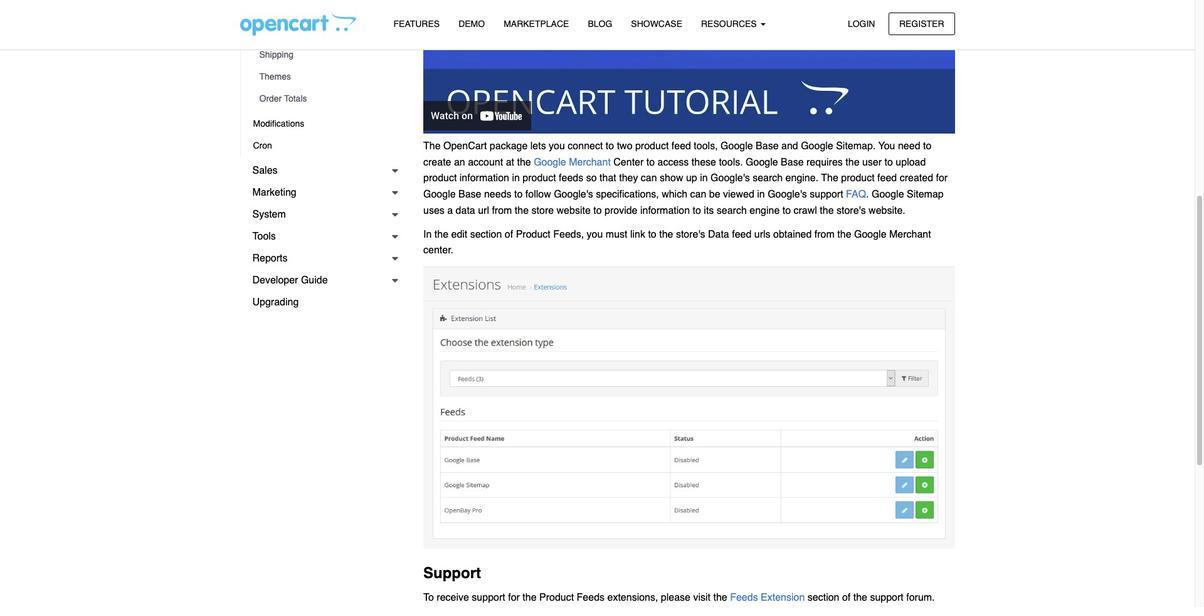 Task type: vqa. For each thing, say whether or not it's contained in the screenshot.
the left Category.
no



Task type: describe. For each thing, give the bounding box(es) containing it.
to right center
[[647, 157, 655, 168]]

totals
[[284, 93, 307, 104]]

edit
[[451, 229, 468, 240]]

feeds,
[[553, 229, 584, 240]]

crawl
[[794, 205, 817, 216]]

0 horizontal spatial in
[[512, 173, 520, 184]]

product up the faq
[[841, 173, 875, 184]]

the inside the opencart package lets you connect to two product feed tools, google base and google sitemap. you need to create an account at the
[[517, 157, 531, 168]]

payment gateways link
[[247, 22, 405, 44]]

you inside the opencart package lets you connect to two product feed tools, google base and google sitemap. you need to create an account at the
[[549, 141, 565, 152]]

feed - list image
[[423, 267, 955, 549]]

features
[[394, 19, 440, 29]]

product for of
[[516, 229, 551, 240]]

to left crawl
[[783, 205, 791, 216]]

order totals link
[[247, 88, 405, 110]]

provide
[[605, 205, 638, 216]]

google merchant
[[534, 157, 611, 168]]

needs
[[484, 189, 512, 200]]

section inside in the edit section of product feeds, you must link to the store's data feed urls obtained from the google merchant center.
[[470, 229, 502, 240]]

to left the its
[[693, 205, 701, 216]]

showcase
[[631, 19, 683, 29]]

shipping
[[259, 50, 294, 60]]

resources
[[701, 19, 759, 29]]

2 horizontal spatial support
[[870, 592, 904, 604]]

need
[[898, 141, 921, 152]]

shipping link
[[247, 44, 405, 66]]

1 horizontal spatial can
[[690, 189, 707, 200]]

extension
[[761, 592, 805, 604]]

demo link
[[449, 13, 494, 35]]

viewed
[[723, 189, 755, 200]]

in the edit section of product feeds, you must link to the store's data feed urls obtained from the google merchant center.
[[423, 229, 931, 256]]

.
[[866, 189, 869, 200]]

1 horizontal spatial section
[[808, 592, 840, 604]]

lets
[[531, 141, 546, 152]]

opencart - open source shopping cart solution image
[[240, 13, 356, 36]]

showcase link
[[622, 13, 692, 35]]

obtained
[[773, 229, 812, 240]]

to right the need
[[923, 141, 932, 152]]

feeds extension link
[[730, 592, 805, 604]]

you inside in the edit section of product feeds, you must link to the store's data feed urls obtained from the google merchant center.
[[587, 229, 603, 240]]

urls
[[755, 229, 771, 240]]

product inside the opencart package lets you connect to two product feed tools, google base and google sitemap. you need to create an account at the
[[635, 141, 669, 152]]

feed inside in the edit section of product feeds, you must link to the store's data feed urls obtained from the google merchant center.
[[732, 229, 752, 240]]

tools
[[252, 231, 276, 242]]

engine
[[750, 205, 780, 216]]

reports
[[252, 253, 288, 264]]

themes link
[[247, 66, 405, 88]]

base inside the opencart package lets you connect to two product feed tools, google base and google sitemap. you need to create an account at the
[[756, 141, 779, 152]]

upload
[[896, 157, 926, 168]]

uses
[[423, 205, 445, 216]]

google merchant link
[[534, 157, 611, 168]]

opencart
[[444, 141, 487, 152]]

url
[[478, 205, 489, 216]]

themes
[[259, 72, 291, 82]]

show
[[660, 173, 683, 184]]

from inside in the edit section of product feeds, you must link to the store's data feed urls obtained from the google merchant center.
[[815, 229, 835, 240]]

guide
[[301, 275, 328, 286]]

1 horizontal spatial google's
[[711, 173, 750, 184]]

forum.
[[907, 592, 935, 604]]

access
[[658, 157, 689, 168]]

at
[[506, 157, 514, 168]]

they
[[619, 173, 638, 184]]

sales
[[252, 165, 278, 176]]

follow
[[526, 189, 551, 200]]

gateways
[[296, 28, 336, 38]]

so
[[586, 173, 597, 184]]

please
[[661, 592, 691, 604]]

2 horizontal spatial google's
[[768, 189, 807, 200]]

sales link
[[240, 160, 405, 182]]

store's inside in the edit section of product feeds, you must link to the store's data feed urls obtained from the google merchant center.
[[676, 229, 705, 240]]

an
[[454, 157, 465, 168]]

2 horizontal spatial in
[[757, 189, 765, 200]]

sitemap.
[[836, 141, 876, 152]]

marketplace link
[[494, 13, 579, 35]]

payment gateways
[[259, 28, 336, 38]]

1 vertical spatial of
[[842, 592, 851, 604]]

0 horizontal spatial support
[[472, 592, 505, 604]]

engine.
[[786, 173, 819, 184]]

for inside center to access these tools. google base requires the user to upload product information in product feeds so that they can show up in google's search engine. the product feed created for google base needs to follow google's specifications, which can be viewed in google's support
[[936, 173, 948, 184]]

the inside center to access these tools. google base requires the user to upload product information in product feeds so that they can show up in google's search engine. the product feed created for google base needs to follow google's specifications, which can be viewed in google's support
[[846, 157, 860, 168]]

reports link
[[240, 248, 405, 270]]

a
[[447, 205, 453, 216]]

modules link
[[247, 0, 405, 22]]



Task type: locate. For each thing, give the bounding box(es) containing it.
the inside center to access these tools. google base requires the user to upload product information in product feeds so that they can show up in google's search engine. the product feed created for google base needs to follow google's specifications, which can be viewed in google's support
[[821, 173, 839, 184]]

which
[[662, 189, 688, 200]]

1 horizontal spatial feeds
[[730, 592, 758, 604]]

google right tools.
[[746, 157, 778, 168]]

0 vertical spatial you
[[549, 141, 565, 152]]

tools link
[[240, 226, 405, 248]]

0 vertical spatial section
[[470, 229, 502, 240]]

google inside in the edit section of product feeds, you must link to the store's data feed urls obtained from the google merchant center.
[[854, 229, 887, 240]]

data
[[456, 205, 475, 216]]

feeds
[[559, 173, 584, 184]]

merchant up so
[[569, 157, 611, 168]]

search inside center to access these tools. google base requires the user to upload product information in product feeds so that they can show up in google's search engine. the product feed created for google base needs to follow google's specifications, which can be viewed in google's support
[[753, 173, 783, 184]]

google inside '. google sitemap uses a data url from the store website to provide information to its search engine to crawl the store's website.'
[[872, 189, 904, 200]]

google up uses
[[423, 189, 456, 200]]

to inside in the edit section of product feeds, you must link to the store's data feed urls obtained from the google merchant center.
[[648, 229, 657, 240]]

google's down engine.
[[768, 189, 807, 200]]

1 horizontal spatial store's
[[837, 205, 866, 216]]

data
[[708, 229, 729, 240]]

0 horizontal spatial from
[[492, 205, 512, 216]]

marketing
[[252, 187, 297, 198]]

2 feeds from the left
[[730, 592, 758, 604]]

0 horizontal spatial feed
[[672, 141, 691, 152]]

to right link
[[648, 229, 657, 240]]

feeds left extension
[[730, 592, 758, 604]]

2 horizontal spatial feed
[[878, 173, 897, 184]]

0 horizontal spatial search
[[717, 205, 747, 216]]

the
[[517, 157, 531, 168], [846, 157, 860, 168], [515, 205, 529, 216], [820, 205, 834, 216], [435, 229, 449, 240], [659, 229, 673, 240], [838, 229, 852, 240], [523, 592, 537, 604], [714, 592, 728, 604], [854, 592, 868, 604]]

0 horizontal spatial section
[[470, 229, 502, 240]]

feed up the "access"
[[672, 141, 691, 152]]

two
[[617, 141, 633, 152]]

information for provide
[[640, 205, 690, 216]]

1 vertical spatial search
[[717, 205, 747, 216]]

order
[[259, 93, 282, 104]]

0 vertical spatial feed
[[672, 141, 691, 152]]

upgrading link
[[240, 292, 405, 314]]

resources link
[[692, 13, 775, 35]]

feed
[[672, 141, 691, 152], [878, 173, 897, 184], [732, 229, 752, 240]]

1 horizontal spatial support
[[810, 189, 843, 200]]

2 vertical spatial feed
[[732, 229, 752, 240]]

in up "engine" on the right of page
[[757, 189, 765, 200]]

these
[[692, 157, 716, 168]]

in right the up
[[700, 173, 708, 184]]

support left forum.
[[870, 592, 904, 604]]

faq
[[846, 189, 866, 200]]

of inside in the edit section of product feeds, you must link to the store's data feed urls obtained from the google merchant center.
[[505, 229, 513, 240]]

cron link
[[241, 135, 405, 157]]

0 horizontal spatial the
[[423, 141, 441, 152]]

modules
[[259, 6, 293, 16]]

and
[[782, 141, 798, 152]]

account
[[468, 157, 503, 168]]

0 vertical spatial merchant
[[569, 157, 611, 168]]

support up crawl
[[810, 189, 843, 200]]

1 vertical spatial base
[[781, 157, 804, 168]]

system
[[252, 209, 286, 220]]

0 horizontal spatial can
[[641, 173, 657, 184]]

support right "receive"
[[472, 592, 505, 604]]

cron
[[253, 141, 272, 151]]

0 vertical spatial information
[[460, 173, 509, 184]]

the down requires
[[821, 173, 839, 184]]

0 vertical spatial of
[[505, 229, 513, 240]]

you right lets
[[549, 141, 565, 152]]

to left 'two'
[[606, 141, 614, 152]]

0 horizontal spatial merchant
[[569, 157, 611, 168]]

to down you
[[885, 157, 893, 168]]

its
[[704, 205, 714, 216]]

feed left 'urls'
[[732, 229, 752, 240]]

requires
[[807, 157, 843, 168]]

product
[[635, 141, 669, 152], [423, 173, 457, 184], [523, 173, 556, 184], [841, 173, 875, 184]]

1 horizontal spatial feed
[[732, 229, 752, 240]]

in
[[423, 229, 432, 240]]

that
[[600, 173, 616, 184]]

0 vertical spatial product
[[516, 229, 551, 240]]

login
[[848, 19, 875, 29]]

modifications
[[253, 119, 304, 129]]

merchant inside in the edit section of product feeds, you must link to the store's data feed urls obtained from the google merchant center.
[[890, 229, 931, 240]]

product for the
[[539, 592, 574, 604]]

information inside '. google sitemap uses a data url from the store website to provide information to its search engine to crawl the store's website.'
[[640, 205, 690, 216]]

tools,
[[694, 141, 718, 152]]

1 vertical spatial feed
[[878, 173, 897, 184]]

tools.
[[719, 157, 743, 168]]

must
[[606, 229, 628, 240]]

for right "receive"
[[508, 592, 520, 604]]

0 horizontal spatial feeds
[[577, 592, 605, 604]]

1 vertical spatial section
[[808, 592, 840, 604]]

for up sitemap
[[936, 173, 948, 184]]

can left be
[[690, 189, 707, 200]]

1 vertical spatial can
[[690, 189, 707, 200]]

base
[[756, 141, 779, 152], [781, 157, 804, 168], [459, 189, 481, 200]]

1 vertical spatial from
[[815, 229, 835, 240]]

payment
[[259, 28, 294, 38]]

store's down the faq
[[837, 205, 866, 216]]

1 vertical spatial the
[[821, 173, 839, 184]]

base left and
[[756, 141, 779, 152]]

0 vertical spatial for
[[936, 173, 948, 184]]

modifications link
[[241, 113, 405, 135]]

1 feeds from the left
[[577, 592, 605, 604]]

1 horizontal spatial base
[[756, 141, 779, 152]]

google up requires
[[801, 141, 834, 152]]

up
[[686, 173, 697, 184]]

information down account
[[460, 173, 509, 184]]

search
[[753, 173, 783, 184], [717, 205, 747, 216]]

product down "create"
[[423, 173, 457, 184]]

link
[[630, 229, 645, 240]]

0 vertical spatial can
[[641, 173, 657, 184]]

1 horizontal spatial information
[[640, 205, 690, 216]]

specifications,
[[596, 189, 659, 200]]

1 horizontal spatial for
[[936, 173, 948, 184]]

in down at
[[512, 173, 520, 184]]

base down and
[[781, 157, 804, 168]]

sitemap
[[907, 189, 944, 200]]

receive
[[437, 592, 469, 604]]

product inside in the edit section of product feeds, you must link to the store's data feed urls obtained from the google merchant center.
[[516, 229, 551, 240]]

google's up website in the left of the page
[[554, 189, 593, 200]]

package
[[490, 141, 528, 152]]

1 vertical spatial information
[[640, 205, 690, 216]]

blog
[[588, 19, 612, 29]]

to receive support for the product feeds extensions, please visit the feeds extension section of the support forum.
[[423, 592, 935, 604]]

developer
[[252, 275, 298, 286]]

support
[[810, 189, 843, 200], [472, 592, 505, 604], [870, 592, 904, 604]]

google down lets
[[534, 157, 566, 168]]

search down viewed
[[717, 205, 747, 216]]

for
[[936, 173, 948, 184], [508, 592, 520, 604]]

the
[[423, 141, 441, 152], [821, 173, 839, 184]]

google down website.
[[854, 229, 887, 240]]

. google sitemap uses a data url from the store website to provide information to its search engine to crawl the store's website.
[[423, 189, 944, 216]]

demo
[[459, 19, 485, 29]]

you
[[879, 141, 895, 152]]

1 horizontal spatial from
[[815, 229, 835, 240]]

can right the they
[[641, 173, 657, 184]]

store
[[532, 205, 554, 216]]

of
[[505, 229, 513, 240], [842, 592, 851, 604]]

section down url
[[470, 229, 502, 240]]

developer guide link
[[240, 270, 405, 292]]

feed inside center to access these tools. google base requires the user to upload product information in product feeds so that they can show up in google's search engine. the product feed created for google base needs to follow google's specifications, which can be viewed in google's support
[[878, 173, 897, 184]]

1 vertical spatial store's
[[676, 229, 705, 240]]

store's inside '. google sitemap uses a data url from the store website to provide information to its search engine to crawl the store's website.'
[[837, 205, 866, 216]]

1 horizontal spatial merchant
[[890, 229, 931, 240]]

section
[[470, 229, 502, 240], [808, 592, 840, 604]]

0 horizontal spatial of
[[505, 229, 513, 240]]

create
[[423, 157, 451, 168]]

upgrading
[[252, 297, 299, 308]]

feeds left extensions, at the bottom right of page
[[577, 592, 605, 604]]

1 horizontal spatial the
[[821, 173, 839, 184]]

base up data
[[459, 189, 481, 200]]

feed down user
[[878, 173, 897, 184]]

from inside '. google sitemap uses a data url from the store website to provide information to its search engine to crawl the store's website.'
[[492, 205, 512, 216]]

search up "engine" on the right of page
[[753, 173, 783, 184]]

center.
[[423, 245, 454, 256]]

center to access these tools. google base requires the user to upload product information in product feeds so that they can show up in google's search engine. the product feed created for google base needs to follow google's specifications, which can be viewed in google's support
[[423, 157, 948, 200]]

2 horizontal spatial base
[[781, 157, 804, 168]]

0 horizontal spatial store's
[[676, 229, 705, 240]]

feed inside the opencart package lets you connect to two product feed tools, google base and google sitemap. you need to create an account at the
[[672, 141, 691, 152]]

1 horizontal spatial you
[[587, 229, 603, 240]]

1 horizontal spatial in
[[700, 173, 708, 184]]

you left must at the right of page
[[587, 229, 603, 240]]

from down crawl
[[815, 229, 835, 240]]

login link
[[837, 12, 886, 35]]

information for product
[[460, 173, 509, 184]]

information down which
[[640, 205, 690, 216]]

0 vertical spatial from
[[492, 205, 512, 216]]

google
[[721, 141, 753, 152], [801, 141, 834, 152], [534, 157, 566, 168], [746, 157, 778, 168], [423, 189, 456, 200], [872, 189, 904, 200], [854, 229, 887, 240]]

from down needs
[[492, 205, 512, 216]]

to left the "provide"
[[594, 205, 602, 216]]

google up website.
[[872, 189, 904, 200]]

1 horizontal spatial search
[[753, 173, 783, 184]]

be
[[709, 189, 721, 200]]

features link
[[384, 13, 449, 35]]

0 horizontal spatial base
[[459, 189, 481, 200]]

0 horizontal spatial for
[[508, 592, 520, 604]]

google's down tools.
[[711, 173, 750, 184]]

to left follow
[[514, 189, 523, 200]]

0 horizontal spatial you
[[549, 141, 565, 152]]

0 horizontal spatial google's
[[554, 189, 593, 200]]

support inside center to access these tools. google base requires the user to upload product information in product feeds so that they can show up in google's search engine. the product feed created for google base needs to follow google's specifications, which can be viewed in google's support
[[810, 189, 843, 200]]

product up follow
[[523, 173, 556, 184]]

1 vertical spatial you
[[587, 229, 603, 240]]

feeds
[[577, 592, 605, 604], [730, 592, 758, 604]]

system link
[[240, 204, 405, 226]]

0 horizontal spatial information
[[460, 173, 509, 184]]

0 vertical spatial base
[[756, 141, 779, 152]]

merchant down website.
[[890, 229, 931, 240]]

1 horizontal spatial of
[[842, 592, 851, 604]]

faq link
[[846, 189, 866, 200]]

store's
[[837, 205, 866, 216], [676, 229, 705, 240]]

blog link
[[579, 13, 622, 35]]

the up "create"
[[423, 141, 441, 152]]

1 vertical spatial product
[[539, 592, 574, 604]]

2 vertical spatial base
[[459, 189, 481, 200]]

0 vertical spatial the
[[423, 141, 441, 152]]

information inside center to access these tools. google base requires the user to upload product information in product feeds so that they can show up in google's search engine. the product feed created for google base needs to follow google's specifications, which can be viewed in google's support
[[460, 173, 509, 184]]

you
[[549, 141, 565, 152], [587, 229, 603, 240]]

1 vertical spatial merchant
[[890, 229, 931, 240]]

merchant
[[569, 157, 611, 168], [890, 229, 931, 240]]

1 vertical spatial for
[[508, 592, 520, 604]]

store's left data on the right top of page
[[676, 229, 705, 240]]

search inside '. google sitemap uses a data url from the store website to provide information to its search engine to crawl the store's website.'
[[717, 205, 747, 216]]

product up the "access"
[[635, 141, 669, 152]]

visit
[[693, 592, 711, 604]]

register
[[900, 19, 944, 29]]

created
[[900, 173, 933, 184]]

website.
[[869, 205, 906, 216]]

order totals
[[259, 93, 307, 104]]

0 vertical spatial search
[[753, 173, 783, 184]]

google up tools.
[[721, 141, 753, 152]]

to
[[423, 592, 434, 604]]

the inside the opencart package lets you connect to two product feed tools, google base and google sitemap. you need to create an account at the
[[423, 141, 441, 152]]

section right extension
[[808, 592, 840, 604]]

0 vertical spatial store's
[[837, 205, 866, 216]]



